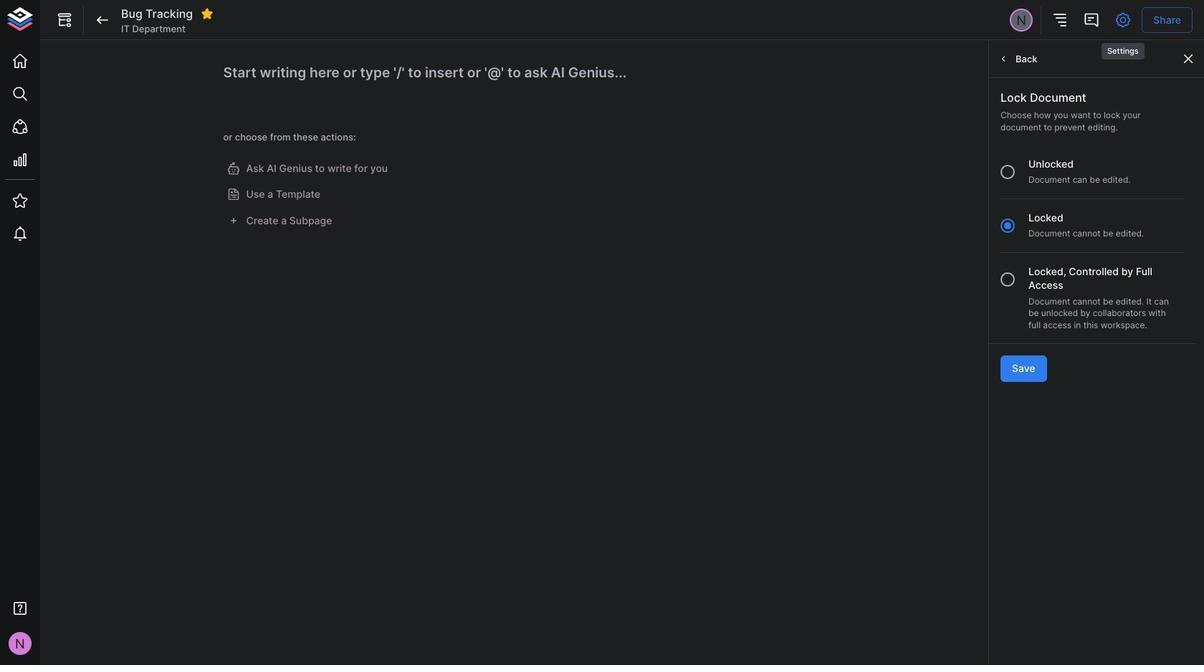 Task type: vqa. For each thing, say whether or not it's contained in the screenshot.
"Remove Favorite" image
yes



Task type: locate. For each thing, give the bounding box(es) containing it.
option group
[[993, 157, 1184, 332]]

go back image
[[94, 11, 111, 29]]

comments image
[[1083, 11, 1101, 29]]

table of contents image
[[1052, 11, 1069, 29]]

tooltip
[[1100, 33, 1146, 61]]



Task type: describe. For each thing, give the bounding box(es) containing it.
show wiki image
[[56, 11, 73, 29]]

remove favorite image
[[201, 7, 214, 20]]

settings image
[[1115, 11, 1132, 29]]



